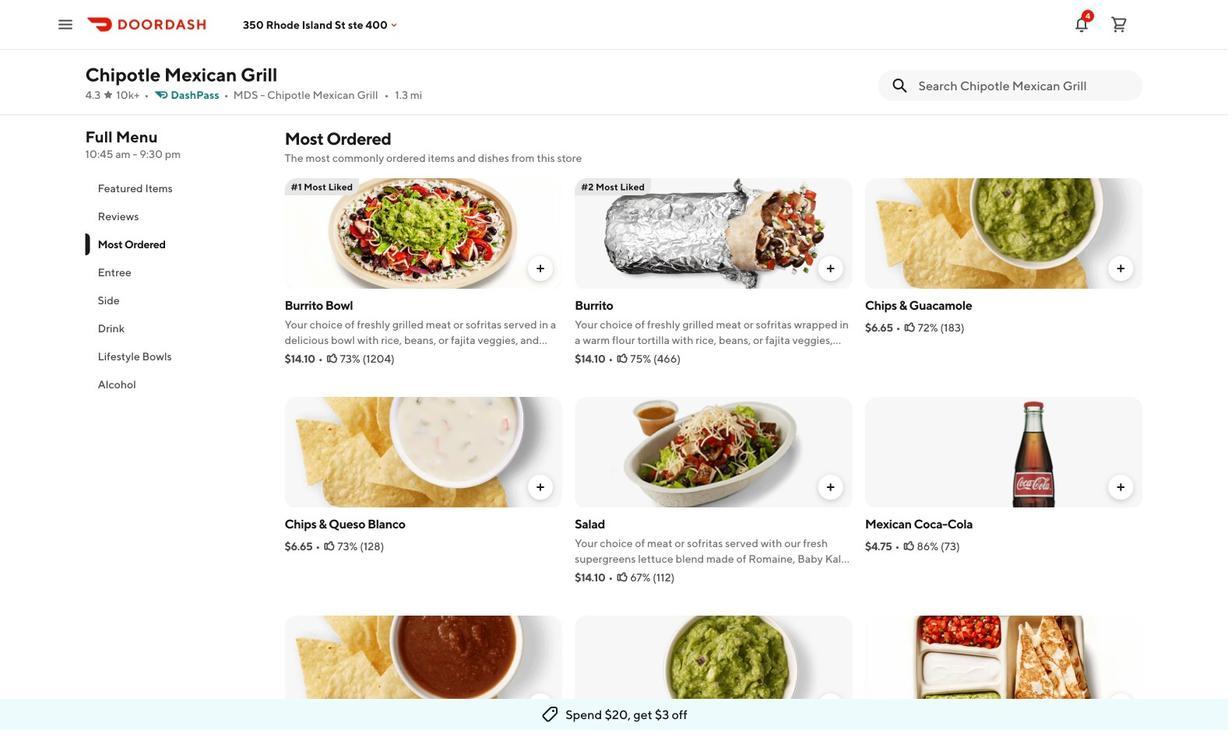 Task type: locate. For each thing, give the bounding box(es) containing it.
add item to cart image for burrito image
[[825, 262, 837, 275]]

chips & queso blanco image
[[285, 397, 562, 508]]

0 vertical spatial add item to cart image
[[534, 262, 547, 275]]

chips & tomatillo-red chili salsa image
[[285, 616, 562, 727]]

add item to cart image for chips & queso blanco "image"
[[534, 481, 547, 494]]

burrito bowl image
[[285, 178, 562, 289]]

burrito image
[[575, 178, 853, 289]]

add item to cart image
[[825, 262, 837, 275], [1115, 262, 1127, 275], [825, 481, 837, 494], [1115, 481, 1127, 494], [534, 700, 547, 713], [1115, 700, 1127, 713]]

1 vertical spatial add item to cart image
[[534, 481, 547, 494]]

add item to cart image for the burrito bowl image
[[534, 262, 547, 275]]

Item Search search field
[[919, 77, 1131, 94]]

2 vertical spatial add item to cart image
[[825, 700, 837, 713]]

mexican coca-cola image
[[865, 397, 1143, 508]]

add item to cart image for chips & guacamole image
[[1115, 262, 1127, 275]]

add item to cart image
[[534, 262, 547, 275], [534, 481, 547, 494], [825, 700, 837, 713]]

add item to cart image for the "salad" image
[[825, 481, 837, 494]]

add item to cart image for mexican coca-cola image
[[1115, 481, 1127, 494]]

chips & guacamole image
[[865, 178, 1143, 289]]



Task type: describe. For each thing, give the bounding box(es) containing it.
salad image
[[575, 397, 853, 508]]

0 items, open order cart image
[[1110, 15, 1129, 34]]

add item to cart image for side of guacamole image
[[825, 700, 837, 713]]

add item to cart image for chips & tomatillo-red chili salsa image
[[534, 700, 547, 713]]

quesadilla image
[[865, 616, 1143, 727]]

notification bell image
[[1073, 15, 1091, 34]]

side of guacamole image
[[575, 616, 853, 727]]

add item to cart image for quesadilla 'image'
[[1115, 700, 1127, 713]]

open menu image
[[56, 15, 75, 34]]



Task type: vqa. For each thing, say whether or not it's contained in the screenshot.
Seasoning group
no



